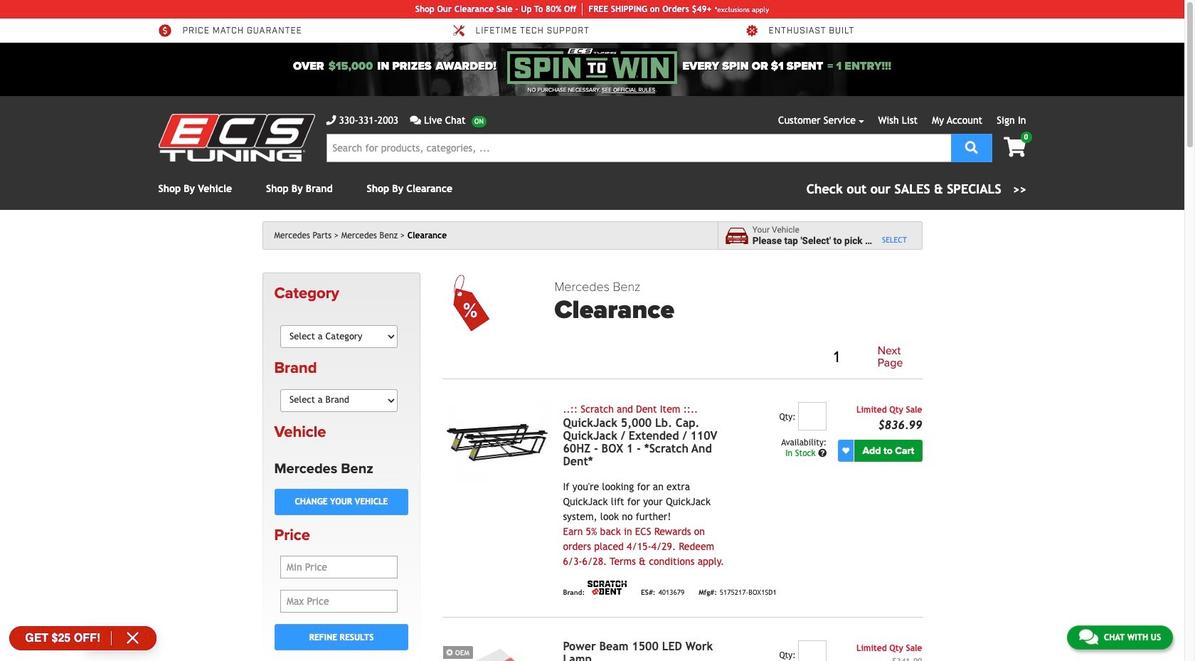 Task type: describe. For each thing, give the bounding box(es) containing it.
phone image
[[326, 115, 336, 125]]

shopping cart image
[[1004, 137, 1026, 157]]

Max Price number field
[[280, 590, 398, 613]]

ecs tuning 'spin to win' contest logo image
[[508, 48, 677, 84]]

Search text field
[[326, 134, 951, 162]]



Task type: locate. For each thing, give the bounding box(es) containing it.
add to wish list image
[[843, 447, 850, 454]]

paginated product list navigation navigation
[[555, 342, 923, 373]]

None number field
[[799, 402, 827, 430], [799, 640, 827, 661], [799, 402, 827, 430], [799, 640, 827, 661]]

comments image
[[410, 115, 421, 125]]

question circle image
[[818, 449, 827, 457]]

ecs tuning image
[[158, 114, 315, 162]]

es#4013679 - 5175217-box1sd1 - quickjack 5,000 lb. cap. quickjack / extended / 110v 60hz - box 1 - *scratch and dent* - if you're looking for an extra quickjack lift for your quickjack system, look no further! - scratch & dent - audi bmw volkswagen mercedes benz mini porsche image
[[444, 402, 552, 483]]

comments image
[[1079, 628, 1099, 645]]

search image
[[965, 141, 978, 153]]

scratch & dent - corporate logo image
[[588, 581, 627, 595]]

thumbnail image image
[[444, 640, 552, 661]]

Min Price number field
[[280, 556, 398, 579]]



Task type: vqa. For each thing, say whether or not it's contained in the screenshot.
comments 'icon'
yes



